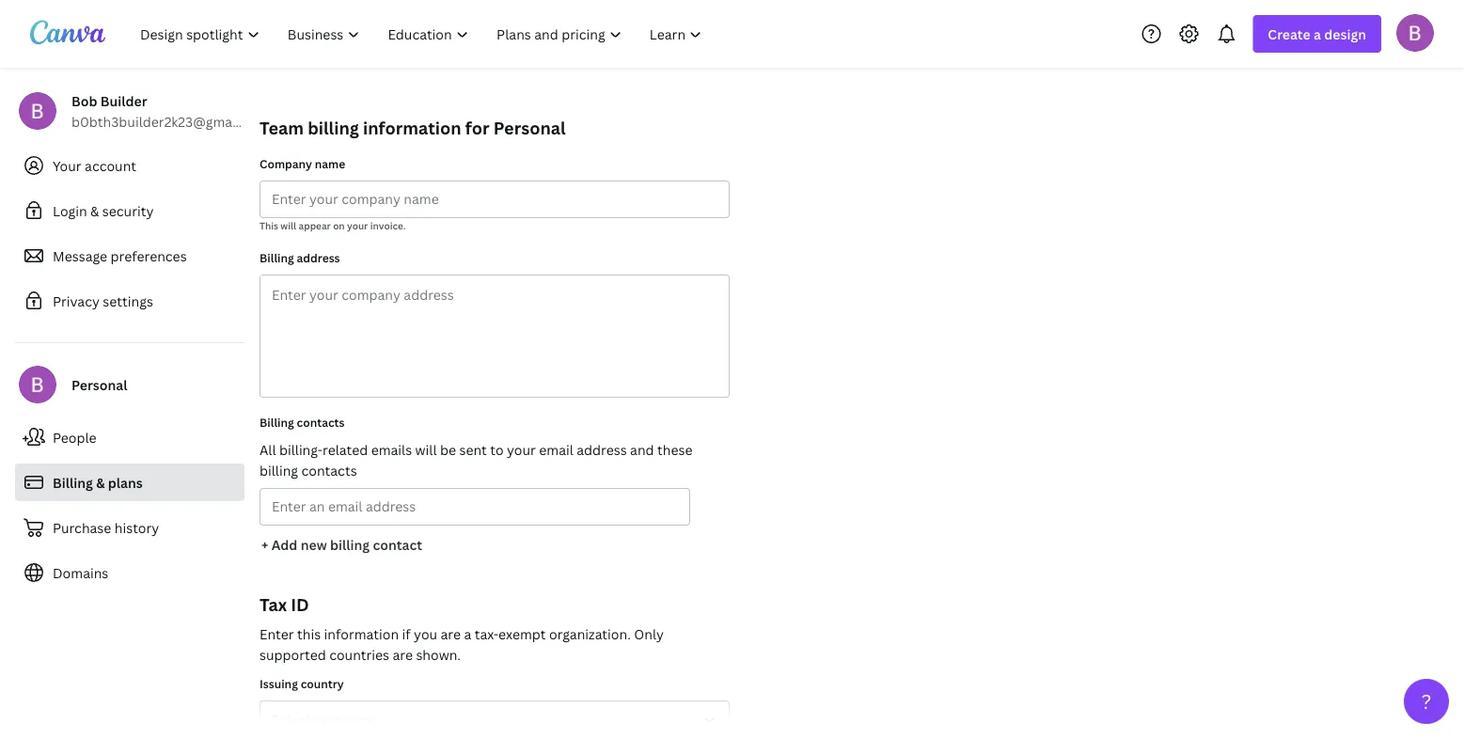 Task type: locate. For each thing, give the bounding box(es) containing it.
a
[[1314, 25, 1322, 43], [464, 625, 472, 643]]

& inside 'link'
[[90, 202, 99, 220]]

0 vertical spatial contacts
[[297, 414, 345, 430]]

1 horizontal spatial will
[[415, 441, 437, 459]]

purchase history link
[[15, 509, 245, 547]]

bob builder image
[[1397, 14, 1435, 52]]

1 vertical spatial a
[[464, 625, 472, 643]]

your account
[[53, 157, 136, 175]]

billing up all at the left bottom
[[260, 414, 294, 430]]

2 vertical spatial billing
[[330, 536, 370, 554]]

billing & plans
[[53, 474, 143, 492]]

id
[[291, 593, 309, 616]]

contact
[[373, 536, 422, 554]]

billing
[[260, 250, 294, 265], [260, 414, 294, 430], [53, 474, 93, 492]]

billing right "new"
[[330, 536, 370, 554]]

billing down this
[[260, 250, 294, 265]]

will right this
[[281, 219, 296, 232]]

billing down all at the left bottom
[[260, 461, 298, 479]]

if
[[402, 625, 411, 643]]

1 horizontal spatial your
[[507, 441, 536, 459]]

0 vertical spatial billing
[[308, 116, 359, 139]]

option
[[334, 711, 375, 729]]

contacts
[[297, 414, 345, 430], [302, 461, 357, 479]]

0 vertical spatial billing
[[260, 250, 294, 265]]

information inside "tax id enter this information if you are a tax-exempt organization. only supported countries are shown."
[[324, 625, 399, 643]]

will left be
[[415, 441, 437, 459]]

tax id enter this information if you are a tax-exempt organization. only supported countries are shown.
[[260, 593, 664, 664]]

emails
[[371, 441, 412, 459]]

domains
[[53, 564, 108, 582]]

0 vertical spatial address
[[297, 250, 340, 265]]

shown.
[[416, 646, 461, 664]]

login & security
[[53, 202, 154, 220]]

& for billing
[[96, 474, 105, 492]]

0 horizontal spatial will
[[281, 219, 296, 232]]

contacts down related
[[302, 461, 357, 479]]

1 vertical spatial address
[[577, 441, 627, 459]]

for
[[466, 116, 490, 139]]

& left plans on the bottom left of the page
[[96, 474, 105, 492]]

1 vertical spatial your
[[507, 441, 536, 459]]

a inside dropdown button
[[1314, 25, 1322, 43]]

contacts inside all billing-related emails will be sent to your email address and these billing contacts
[[302, 461, 357, 479]]

a inside "tax id enter this information if you are a tax-exempt organization. only supported countries are shown."
[[464, 625, 472, 643]]

will
[[281, 219, 296, 232], [415, 441, 437, 459]]

1 vertical spatial information
[[324, 625, 399, 643]]

are
[[441, 625, 461, 643], [393, 646, 413, 664]]

1 vertical spatial billing
[[260, 461, 298, 479]]

on
[[333, 219, 345, 232]]

billing up name at top
[[308, 116, 359, 139]]

invoice.
[[370, 219, 406, 232]]

address left "and"
[[577, 441, 627, 459]]

purchase
[[53, 519, 111, 537]]

1 vertical spatial personal
[[71, 376, 127, 394]]

these
[[658, 441, 693, 459]]

0 vertical spatial will
[[281, 219, 296, 232]]

0 vertical spatial a
[[1314, 25, 1322, 43]]

select
[[272, 711, 312, 729]]

1 vertical spatial contacts
[[302, 461, 357, 479]]

personal right for in the top of the page
[[494, 116, 566, 139]]

1 horizontal spatial address
[[577, 441, 627, 459]]

billing-
[[279, 441, 323, 459]]

0 horizontal spatial a
[[464, 625, 472, 643]]

+ add new billing contact button
[[260, 526, 424, 564]]

countries
[[329, 646, 390, 664]]

your right to
[[507, 441, 536, 459]]

are up shown.
[[441, 625, 461, 643]]

privacy settings link
[[15, 282, 245, 320]]

plans
[[108, 474, 143, 492]]

contacts up billing-
[[297, 414, 345, 430]]

new
[[301, 536, 327, 554]]

add
[[272, 536, 298, 554]]

billing & plans link
[[15, 464, 245, 501]]

information
[[363, 116, 462, 139], [324, 625, 399, 643]]

exempt
[[499, 625, 546, 643]]

b0bth3builder2k23@gmail.com
[[71, 112, 271, 130]]

a left design
[[1314, 25, 1322, 43]]

0 vertical spatial are
[[441, 625, 461, 643]]

domains link
[[15, 554, 245, 592]]

information up countries
[[324, 625, 399, 643]]

1 vertical spatial &
[[96, 474, 105, 492]]

& right "login" on the left top
[[90, 202, 99, 220]]

company
[[260, 156, 312, 171]]

0 vertical spatial &
[[90, 202, 99, 220]]

billing down people
[[53, 474, 93, 492]]

1 vertical spatial will
[[415, 441, 437, 459]]

personal up people
[[71, 376, 127, 394]]

team billing information for personal
[[260, 116, 566, 139]]

1 horizontal spatial are
[[441, 625, 461, 643]]

your
[[347, 219, 368, 232], [507, 441, 536, 459]]

1 vertical spatial are
[[393, 646, 413, 664]]

1 horizontal spatial a
[[1314, 25, 1322, 43]]

select an option
[[272, 711, 375, 729]]

your right on
[[347, 219, 368, 232]]

security
[[102, 202, 154, 220]]

2 vertical spatial billing
[[53, 474, 93, 492]]

billing address
[[260, 250, 340, 265]]

people link
[[15, 419, 245, 456]]

Enter an email address text field
[[272, 489, 678, 525]]

1 vertical spatial billing
[[260, 414, 294, 430]]

personal
[[494, 116, 566, 139], [71, 376, 127, 394]]

billing contacts
[[260, 414, 345, 430]]

tax
[[260, 593, 287, 616]]

0 horizontal spatial your
[[347, 219, 368, 232]]

information left for in the top of the page
[[363, 116, 462, 139]]

are down if
[[393, 646, 413, 664]]

0 vertical spatial personal
[[494, 116, 566, 139]]

billing
[[308, 116, 359, 139], [260, 461, 298, 479], [330, 536, 370, 554]]

address down "appear"
[[297, 250, 340, 265]]

name
[[315, 156, 345, 171]]

people
[[53, 429, 96, 446]]

a left 'tax-'
[[464, 625, 472, 643]]

&
[[90, 202, 99, 220], [96, 474, 105, 492]]

your account link
[[15, 147, 245, 184]]

Enter your company name text field
[[272, 182, 718, 217]]

address
[[297, 250, 340, 265], [577, 441, 627, 459]]

bob builder b0bth3builder2k23@gmail.com
[[71, 92, 271, 130]]

message preferences link
[[15, 237, 245, 275]]

account
[[85, 157, 136, 175]]



Task type: describe. For each thing, give the bounding box(es) containing it.
your
[[53, 157, 82, 175]]

billing for billing contacts
[[260, 414, 294, 430]]

country
[[301, 676, 344, 691]]

create a design
[[1269, 25, 1367, 43]]

login & security link
[[15, 192, 245, 230]]

Select an option button
[[260, 701, 730, 739]]

this
[[260, 219, 278, 232]]

will inside all billing-related emails will be sent to your email address and these billing contacts
[[415, 441, 437, 459]]

billing for billing & plans
[[53, 474, 93, 492]]

billing inside button
[[330, 536, 370, 554]]

0 vertical spatial your
[[347, 219, 368, 232]]

settings
[[103, 292, 153, 310]]

history
[[115, 519, 159, 537]]

this will appear on your invoice.
[[260, 219, 406, 232]]

purchase history
[[53, 519, 159, 537]]

enter
[[260, 625, 294, 643]]

issuing country
[[260, 676, 344, 691]]

organization.
[[549, 625, 631, 643]]

+
[[262, 536, 268, 554]]

and
[[630, 441, 654, 459]]

tax-
[[475, 625, 499, 643]]

appear
[[299, 219, 331, 232]]

0 horizontal spatial are
[[393, 646, 413, 664]]

+ add new billing contact
[[262, 536, 422, 554]]

all billing-related emails will be sent to your email address and these billing contacts
[[260, 441, 693, 479]]

privacy settings
[[53, 292, 153, 310]]

message preferences
[[53, 247, 187, 265]]

billing inside all billing-related emails will be sent to your email address and these billing contacts
[[260, 461, 298, 479]]

bob
[[71, 92, 97, 110]]

billing for billing address
[[260, 250, 294, 265]]

create a design button
[[1253, 15, 1382, 53]]

all
[[260, 441, 276, 459]]

you
[[414, 625, 438, 643]]

message
[[53, 247, 107, 265]]

login
[[53, 202, 87, 220]]

this
[[297, 625, 321, 643]]

0 horizontal spatial address
[[297, 250, 340, 265]]

privacy
[[53, 292, 100, 310]]

& for login
[[90, 202, 99, 220]]

be
[[440, 441, 456, 459]]

Enter your company address text field
[[261, 276, 729, 397]]

builder
[[100, 92, 147, 110]]

an
[[315, 711, 330, 729]]

0 vertical spatial information
[[363, 116, 462, 139]]

address inside all billing-related emails will be sent to your email address and these billing contacts
[[577, 441, 627, 459]]

related
[[323, 441, 368, 459]]

supported
[[260, 646, 326, 664]]

create
[[1269, 25, 1311, 43]]

? button
[[1405, 679, 1450, 724]]

preferences
[[111, 247, 187, 265]]

team
[[260, 116, 304, 139]]

your inside all billing-related emails will be sent to your email address and these billing contacts
[[507, 441, 536, 459]]

only
[[634, 625, 664, 643]]

?
[[1422, 688, 1432, 715]]

1 horizontal spatial personal
[[494, 116, 566, 139]]

top level navigation element
[[128, 15, 718, 53]]

design
[[1325, 25, 1367, 43]]

company name
[[260, 156, 345, 171]]

email
[[539, 441, 574, 459]]

0 horizontal spatial personal
[[71, 376, 127, 394]]

sent
[[460, 441, 487, 459]]

to
[[490, 441, 504, 459]]

issuing
[[260, 676, 298, 691]]



Task type: vqa. For each thing, say whether or not it's contained in the screenshot.
SELECT AN OPTION
yes



